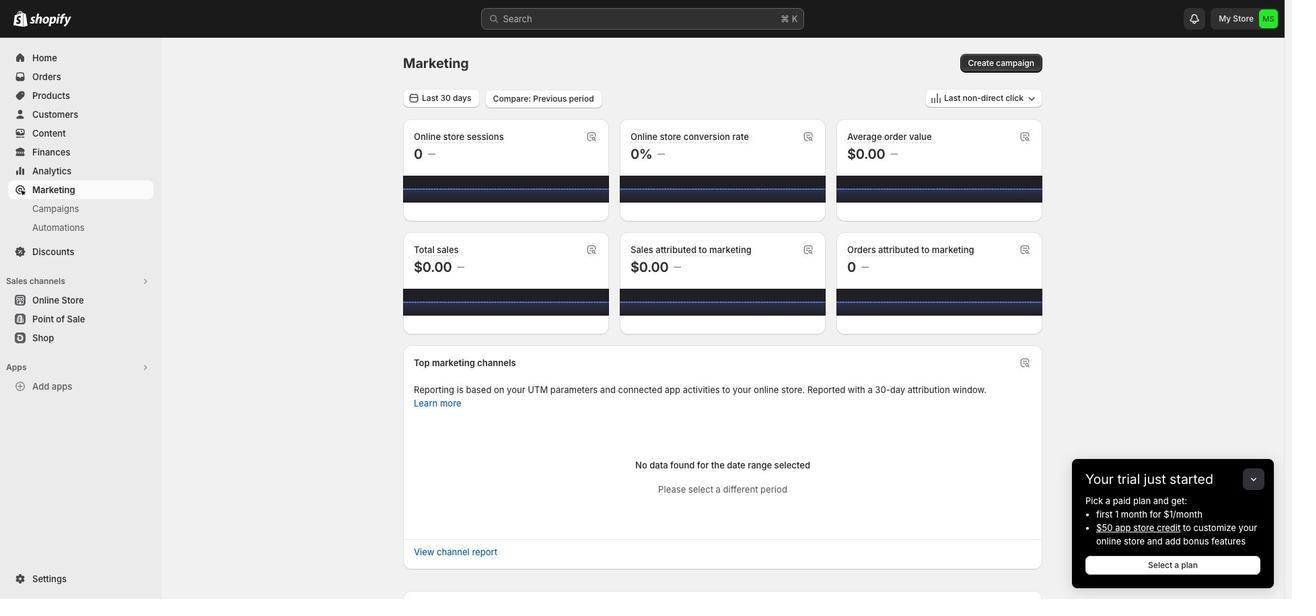 Task type: describe. For each thing, give the bounding box(es) containing it.
shopify image
[[30, 13, 71, 27]]

shopify image
[[13, 11, 28, 27]]



Task type: vqa. For each thing, say whether or not it's contained in the screenshot.
HOME 'link'
no



Task type: locate. For each thing, give the bounding box(es) containing it.
my store image
[[1260, 9, 1278, 28]]



